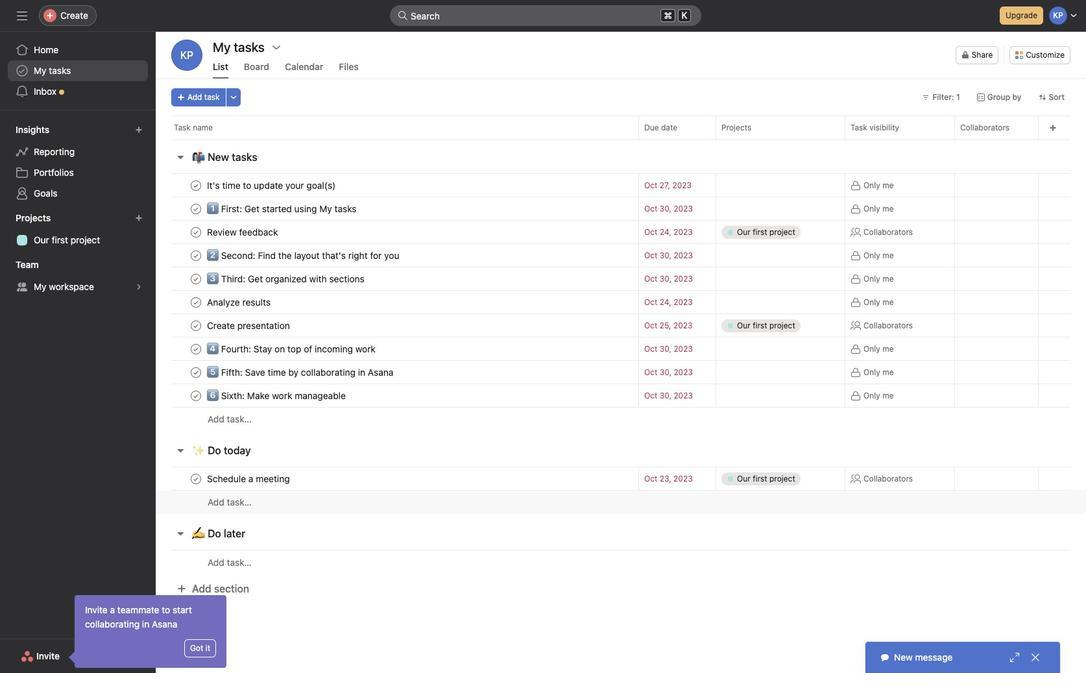 Task type: locate. For each thing, give the bounding box(es) containing it.
add task… up section
[[208, 557, 252, 568]]

0 vertical spatial tasks
[[49, 65, 71, 76]]

calendar
[[285, 61, 324, 72]]

close image
[[1031, 653, 1041, 663]]

2 task name text field from the top
[[205, 272, 369, 285]]

4 mark complete image from the top
[[188, 318, 204, 333]]

1 add task… button from the top
[[208, 412, 252, 427]]

insights
[[16, 124, 49, 135]]

0 vertical spatial collapse task list for this group image
[[175, 152, 186, 162]]

0 vertical spatial add task…
[[208, 414, 252, 425]]

collapse task list for this group image left 📬
[[175, 152, 186, 162]]

1 vertical spatial task…
[[227, 497, 252, 508]]

mark complete image
[[188, 178, 204, 193], [188, 201, 204, 217], [188, 271, 204, 287], [188, 318, 204, 333], [188, 341, 204, 357], [188, 365, 204, 380]]

5 mark complete image from the top
[[188, 341, 204, 357]]

24, up 25,
[[660, 297, 672, 307]]

collaborators for oct 24, 2023
[[864, 227, 914, 237]]

4 30, from the top
[[660, 344, 672, 354]]

Task name text field
[[205, 179, 340, 192], [205, 202, 361, 215], [205, 319, 294, 332], [205, 342, 380, 355], [205, 389, 350, 402]]

1 oct 30, 2023 from the top
[[645, 204, 693, 214]]

collaborating
[[85, 619, 140, 630]]

my inside 'link'
[[34, 65, 46, 76]]

add left section
[[192, 583, 211, 595]]

3 mark complete image from the top
[[188, 294, 204, 310]]

✍️ do later
[[192, 528, 246, 540]]

only me for linked projects for 2️⃣ second: find the layout that's right for you 'cell'
[[864, 250, 894, 260]]

add task… button inside header 📬 new tasks tree grid
[[208, 412, 252, 427]]

linked projects for 5️⃣ fifth: save time by collaborating in asana cell
[[716, 360, 846, 384]]

5 30, from the top
[[660, 367, 672, 377]]

2 add task… from the top
[[208, 497, 252, 508]]

mark complete checkbox inside 4️⃣ fourth: stay on top of incoming work cell
[[188, 341, 204, 357]]

mark complete image for schedule a meeting cell
[[188, 471, 204, 487]]

4 task name text field from the top
[[205, 342, 380, 355]]

calendar link
[[285, 61, 324, 79]]

group
[[988, 92, 1011, 102]]

task left "name"
[[174, 123, 191, 132]]

mark complete image for review feedback cell
[[188, 224, 204, 240]]

linked projects for it's time to update your goal(s) cell
[[716, 173, 846, 197]]

1 task from the left
[[174, 123, 191, 132]]

add task… button down schedule a meeting text field
[[208, 495, 252, 510]]

10 oct from the top
[[645, 391, 658, 401]]

8 me from the top
[[883, 391, 894, 400]]

mark complete image for the analyze results cell
[[188, 294, 204, 310]]

1 horizontal spatial tasks
[[232, 151, 258, 163]]

2023 for linked projects for it's time to update your goal(s) cell
[[673, 180, 692, 190]]

row containing task name
[[156, 116, 1087, 140]]

5 oct from the top
[[645, 274, 658, 284]]

3️⃣ third: get organized with sections cell
[[156, 267, 639, 291]]

me for linked projects for 2️⃣ second: find the layout that's right for you 'cell'
[[883, 250, 894, 260]]

0 vertical spatial projects
[[722, 123, 752, 132]]

task… up section
[[227, 557, 252, 568]]

11 oct from the top
[[645, 474, 658, 484]]

0 vertical spatial task…
[[227, 414, 252, 425]]

2 only me from the top
[[864, 204, 894, 213]]

new message
[[895, 652, 953, 663]]

2023
[[673, 180, 692, 190], [674, 204, 693, 214], [674, 227, 693, 237], [674, 251, 693, 260], [674, 274, 693, 284], [674, 297, 693, 307], [674, 321, 693, 330], [674, 344, 693, 354], [674, 367, 693, 377], [674, 391, 693, 401], [674, 474, 693, 484]]

task left visibility
[[851, 123, 868, 132]]

teammate
[[117, 604, 159, 616]]

add section
[[192, 583, 249, 595]]

2 30, from the top
[[660, 251, 672, 260]]

2 add task… button from the top
[[208, 495, 252, 510]]

task name text field inside 3️⃣ third: get organized with sections cell
[[205, 272, 369, 285]]

invite inside invite a teammate to start collaborating in asana got it
[[85, 604, 108, 616]]

add task… up today
[[208, 414, 252, 425]]

only me for linked projects for it's time to update your goal(s) cell
[[864, 180, 894, 190]]

more actions image
[[230, 93, 237, 101]]

4 oct 30, 2023 from the top
[[645, 344, 693, 354]]

task name text field inside '2️⃣ second: find the layout that's right for you' cell
[[205, 249, 404, 262]]

do right ✍️
[[208, 528, 221, 540]]

1 vertical spatial add task… row
[[156, 490, 1087, 514]]

collapse task list for this group image for 📬 new tasks
[[175, 152, 186, 162]]

1 vertical spatial tasks
[[232, 151, 258, 163]]

only for linked projects for 6️⃣ sixth: make work manageable cell
[[864, 391, 881, 400]]

oct 30, 2023 for 5️⃣ fifth: save time by collaborating in asana cell
[[645, 367, 693, 377]]

oct 30, 2023 for the 1️⃣ first: get started using my tasks cell
[[645, 204, 693, 214]]

2 24, from the top
[[660, 297, 672, 307]]

task for task name
[[174, 123, 191, 132]]

5 only from the top
[[864, 297, 881, 307]]

share
[[972, 50, 994, 60]]

3 mark complete checkbox from the top
[[188, 271, 204, 287]]

add task… button up section
[[208, 555, 252, 570]]

schedule a meeting cell
[[156, 467, 639, 491]]

5 only me from the top
[[864, 297, 894, 307]]

2 oct 24, 2023 from the top
[[645, 297, 693, 307]]

hide sidebar image
[[17, 10, 27, 21]]

linked projects for 2️⃣ second: find the layout that's right for you cell
[[716, 243, 846, 268]]

2 mark complete checkbox from the top
[[188, 224, 204, 240]]

invite button
[[12, 645, 68, 668]]

1 vertical spatial oct 24, 2023
[[645, 297, 693, 307]]

only for the linked projects for 5️⃣ fifth: save time by collaborating in asana cell
[[864, 367, 881, 377]]

add for 1st add task… button from the bottom
[[208, 557, 225, 568]]

my tasks link
[[8, 60, 148, 81]]

section
[[214, 583, 249, 595]]

9 oct from the top
[[645, 367, 658, 377]]

task… inside header 📬 new tasks tree grid
[[227, 414, 252, 425]]

1 task name text field from the top
[[205, 249, 404, 262]]

projects
[[722, 123, 752, 132], [16, 212, 51, 223]]

me
[[883, 180, 894, 190], [883, 204, 894, 213], [883, 250, 894, 260], [883, 274, 894, 283], [883, 297, 894, 307], [883, 344, 894, 354], [883, 367, 894, 377], [883, 391, 894, 400]]

task… down schedule a meeting text field
[[227, 497, 252, 508]]

collaborators for oct 23, 2023
[[864, 474, 914, 483]]

mark complete checkbox inside 6️⃣ sixth: make work manageable cell
[[188, 388, 204, 404]]

7 oct from the top
[[645, 321, 658, 330]]

task name text field for mark complete icon in 6️⃣ sixth: make work manageable cell
[[205, 389, 350, 402]]

inbox
[[34, 86, 57, 97]]

7 only me from the top
[[864, 367, 894, 377]]

task… up today
[[227, 414, 252, 425]]

tasks inside 'link'
[[49, 65, 71, 76]]

1 task… from the top
[[227, 414, 252, 425]]

1 horizontal spatial invite
[[85, 604, 108, 616]]

4 me from the top
[[883, 274, 894, 283]]

task
[[174, 123, 191, 132], [851, 123, 868, 132]]

0 vertical spatial add task… button
[[208, 412, 252, 427]]

None field
[[390, 5, 702, 26]]

my down team dropdown button
[[34, 281, 46, 292]]

me for linked projects for 3️⃣ third: get organized with sections cell
[[883, 274, 894, 283]]

mark complete image inside 3️⃣ third: get organized with sections cell
[[188, 271, 204, 287]]

due
[[645, 123, 659, 132]]

mark complete checkbox for 3️⃣ third: get organized with sections cell
[[188, 271, 204, 287]]

1 oct from the top
[[645, 180, 658, 190]]

0 horizontal spatial task
[[174, 123, 191, 132]]

mark complete image for '2️⃣ second: find the layout that's right for you' cell on the top
[[188, 248, 204, 263]]

invite inside the invite button
[[36, 651, 60, 662]]

2 my from the top
[[34, 281, 46, 292]]

add task…
[[208, 414, 252, 425], [208, 497, 252, 508], [208, 557, 252, 568]]

1 mark complete checkbox from the top
[[188, 178, 204, 193]]

3 oct 30, 2023 from the top
[[645, 274, 693, 284]]

mark complete checkbox for task name text box in the 6️⃣ sixth: make work manageable cell
[[188, 388, 204, 404]]

my
[[34, 65, 46, 76], [34, 281, 46, 292]]

mark complete image inside 4️⃣ fourth: stay on top of incoming work cell
[[188, 341, 204, 357]]

5 oct 30, 2023 from the top
[[645, 367, 693, 377]]

mark complete image for it's time to update your goal(s) cell
[[188, 178, 204, 193]]

5️⃣ fifth: save time by collaborating in asana cell
[[156, 360, 639, 384]]

oct inside header ✨ do today tree grid
[[645, 474, 658, 484]]

Task name text field
[[205, 249, 404, 262], [205, 272, 369, 285], [205, 296, 275, 309], [205, 366, 398, 379]]

8 only from the top
[[864, 391, 881, 400]]

task name text field inside 5️⃣ fifth: save time by collaborating in asana cell
[[205, 366, 398, 379]]

2 do from the top
[[208, 528, 221, 540]]

2 collapse task list for this group image from the top
[[175, 529, 186, 539]]

create
[[60, 10, 88, 21]]

1 horizontal spatial task
[[851, 123, 868, 132]]

mark complete checkbox inside it's time to update your goal(s) cell
[[188, 178, 204, 193]]

add
[[188, 92, 202, 102], [208, 414, 225, 425], [208, 497, 225, 508], [208, 557, 225, 568], [192, 583, 211, 595]]

2 vertical spatial add task… row
[[156, 550, 1087, 575]]

6 only from the top
[[864, 344, 881, 354]]

review feedback cell
[[156, 220, 639, 244]]

1 horizontal spatial projects
[[722, 123, 752, 132]]

2 mark complete checkbox from the top
[[188, 248, 204, 263]]

4 mark complete checkbox from the top
[[188, 294, 204, 310]]

task… for add task… button inside the header 📬 new tasks tree grid
[[227, 414, 252, 425]]

mark complete image
[[188, 224, 204, 240], [188, 248, 204, 263], [188, 294, 204, 310], [188, 388, 204, 404], [188, 471, 204, 487]]

6️⃣ sixth: make work manageable cell
[[156, 384, 639, 408]]

2023 for linked projects for analyze results cell at the right
[[674, 297, 693, 307]]

oct for the 1️⃣ first: get started using my tasks cell
[[645, 204, 658, 214]]

task name text field inside it's time to update your goal(s) cell
[[205, 179, 340, 192]]

oct 24, 2023 for only me
[[645, 297, 693, 307]]

⌘
[[664, 10, 673, 21]]

add task… for add task… button in header ✨ do today tree grid
[[208, 497, 252, 508]]

mark complete image inside it's time to update your goal(s) cell
[[188, 178, 204, 193]]

1 vertical spatial my
[[34, 281, 46, 292]]

1 only from the top
[[864, 180, 881, 190]]

0 vertical spatial invite
[[85, 604, 108, 616]]

linked projects for 3️⃣ third: get organized with sections cell
[[716, 267, 846, 291]]

2 me from the top
[[883, 204, 894, 213]]

linked projects for 6️⃣ sixth: make work manageable cell
[[716, 384, 846, 408]]

2 oct from the top
[[645, 204, 658, 214]]

mark complete image inside '2️⃣ second: find the layout that's right for you' cell
[[188, 248, 204, 263]]

✨
[[192, 445, 205, 456]]

6 mark complete checkbox from the top
[[188, 471, 204, 487]]

1 me from the top
[[883, 180, 894, 190]]

mark complete image inside create presentation cell
[[188, 318, 204, 333]]

0 horizontal spatial tasks
[[49, 65, 71, 76]]

collaborators
[[961, 123, 1010, 132], [864, 227, 914, 237], [864, 320, 914, 330], [864, 474, 914, 483]]

3 mark complete checkbox from the top
[[188, 318, 204, 333]]

by
[[1013, 92, 1022, 102]]

0 vertical spatial oct 24, 2023
[[645, 227, 693, 237]]

24,
[[660, 227, 672, 237], [660, 297, 672, 307]]

to
[[162, 604, 170, 616]]

3 mark complete image from the top
[[188, 271, 204, 287]]

1 mark complete checkbox from the top
[[188, 201, 204, 217]]

2️⃣ second: find the layout that's right for you cell
[[156, 243, 639, 268]]

4️⃣ fourth: stay on top of incoming work cell
[[156, 337, 639, 361]]

1 only me from the top
[[864, 180, 894, 190]]

start
[[173, 604, 192, 616]]

add task… inside header 📬 new tasks tree grid
[[208, 414, 252, 425]]

2 task name text field from the top
[[205, 202, 361, 215]]

0 vertical spatial do
[[208, 445, 221, 456]]

1
[[957, 92, 961, 102]]

collapse task list for this group image left ✍️
[[175, 529, 186, 539]]

my up inbox
[[34, 65, 46, 76]]

1 vertical spatial invite
[[36, 651, 60, 662]]

mark complete image inside the analyze results cell
[[188, 294, 204, 310]]

1 do from the top
[[208, 445, 221, 456]]

later
[[224, 528, 246, 540]]

3 task name text field from the top
[[205, 296, 275, 309]]

add task… down schedule a meeting text field
[[208, 497, 252, 508]]

Mark complete checkbox
[[188, 201, 204, 217], [188, 224, 204, 240], [188, 318, 204, 333], [188, 341, 204, 357], [188, 388, 204, 404]]

mark complete image inside the 1️⃣ first: get started using my tasks cell
[[188, 201, 204, 217]]

task name text field for '2️⃣ second: find the layout that's right for you' cell on the top
[[205, 249, 404, 262]]

mark complete checkbox inside '2️⃣ second: find the layout that's right for you' cell
[[188, 248, 204, 263]]

1 24, from the top
[[660, 227, 672, 237]]

reporting
[[34, 146, 75, 157]]

mark complete checkbox inside the 1️⃣ first: get started using my tasks cell
[[188, 201, 204, 217]]

only for linked projects for 1️⃣ first: get started using my tasks cell
[[864, 204, 881, 213]]

add task… button inside header ✨ do today tree grid
[[208, 495, 252, 510]]

📬
[[192, 151, 205, 163]]

6 me from the top
[[883, 344, 894, 354]]

asana
[[152, 619, 178, 630]]

tasks down home on the left top
[[49, 65, 71, 76]]

due date
[[645, 123, 678, 132]]

add task… for 1st add task… button from the bottom
[[208, 557, 252, 568]]

mark complete image inside 6️⃣ sixth: make work manageable cell
[[188, 388, 204, 404]]

6 only me from the top
[[864, 344, 894, 354]]

oct 24, 2023
[[645, 227, 693, 237], [645, 297, 693, 307]]

mark complete checkbox for it's time to update your goal(s) cell
[[188, 178, 204, 193]]

add task… for add task… button inside the header 📬 new tasks tree grid
[[208, 414, 252, 425]]

6 oct 30, 2023 from the top
[[645, 391, 693, 401]]

do
[[208, 445, 221, 456], [208, 528, 221, 540]]

row
[[156, 116, 1087, 140], [171, 139, 1071, 140], [156, 173, 1087, 197], [156, 197, 1087, 221], [156, 220, 1087, 244], [156, 243, 1087, 268], [156, 267, 1087, 291], [156, 290, 1087, 314], [156, 314, 1087, 338], [156, 337, 1087, 361], [156, 360, 1087, 384], [156, 384, 1087, 408], [156, 467, 1087, 491]]

my for my tasks
[[34, 65, 46, 76]]

1 vertical spatial 24,
[[660, 297, 672, 307]]

2 mark complete image from the top
[[188, 201, 204, 217]]

1 my from the top
[[34, 65, 46, 76]]

1 vertical spatial do
[[208, 528, 221, 540]]

task name text field inside 4️⃣ fourth: stay on top of incoming work cell
[[205, 342, 380, 355]]

3 oct from the top
[[645, 227, 658, 237]]

0 vertical spatial 24,
[[660, 227, 672, 237]]

2 task from the left
[[851, 123, 868, 132]]

task name text field inside the analyze results cell
[[205, 296, 275, 309]]

3 only from the top
[[864, 250, 881, 260]]

board
[[244, 61, 269, 72]]

3 task name text field from the top
[[205, 319, 294, 332]]

mark complete image inside review feedback cell
[[188, 224, 204, 240]]

tasks right the new
[[232, 151, 258, 163]]

task name text field inside the 1️⃣ first: get started using my tasks cell
[[205, 202, 361, 215]]

task name text field inside 6️⃣ sixth: make work manageable cell
[[205, 389, 350, 402]]

header 📬 new tasks tree grid
[[156, 173, 1087, 431]]

30, for the 1️⃣ first: get started using my tasks cell
[[660, 204, 672, 214]]

1 add task… from the top
[[208, 414, 252, 425]]

add up the ✍️ do later
[[208, 497, 225, 508]]

a
[[110, 604, 115, 616]]

1 oct 24, 2023 from the top
[[645, 227, 693, 237]]

1 30, from the top
[[660, 204, 672, 214]]

1 collapse task list for this group image from the top
[[175, 152, 186, 162]]

do for ✨
[[208, 445, 221, 456]]

1 mark complete image from the top
[[188, 178, 204, 193]]

me for the linked projects for 5️⃣ fifth: save time by collaborating in asana cell
[[883, 367, 894, 377]]

oct for schedule a meeting cell
[[645, 474, 658, 484]]

1 vertical spatial projects
[[16, 212, 51, 223]]

mark complete checkbox inside review feedback cell
[[188, 224, 204, 240]]

5 me from the top
[[883, 297, 894, 307]]

24, down 27,
[[660, 227, 672, 237]]

2 vertical spatial add task… button
[[208, 555, 252, 570]]

3 add task… row from the top
[[156, 550, 1087, 575]]

2023 inside header ✨ do today tree grid
[[674, 474, 693, 484]]

add left task
[[188, 92, 202, 102]]

collapse task list for this group image
[[175, 152, 186, 162], [175, 529, 186, 539]]

1️⃣ first: get started using my tasks cell
[[156, 197, 639, 221]]

oct for review feedback cell
[[645, 227, 658, 237]]

30, for '2️⃣ second: find the layout that's right for you' cell on the top
[[660, 251, 672, 260]]

tasks
[[49, 65, 71, 76], [232, 151, 258, 163]]

only for linked projects for 2️⃣ second: find the layout that's right for you 'cell'
[[864, 250, 881, 260]]

4 oct from the top
[[645, 251, 658, 260]]

oct 30, 2023
[[645, 204, 693, 214], [645, 251, 693, 260], [645, 274, 693, 284], [645, 344, 693, 354], [645, 367, 693, 377], [645, 391, 693, 401]]

upgrade
[[1006, 10, 1038, 20]]

task name text field inside create presentation cell
[[205, 319, 294, 332]]

2 task… from the top
[[227, 497, 252, 508]]

oct for 3️⃣ third: get organized with sections cell
[[645, 274, 658, 284]]

do right ✨ at the left of the page
[[208, 445, 221, 456]]

mark complete checkbox inside 5️⃣ fifth: save time by collaborating in asana cell
[[188, 365, 204, 380]]

4 mark complete checkbox from the top
[[188, 341, 204, 357]]

add inside header ✨ do today tree grid
[[208, 497, 225, 508]]

0 vertical spatial add task… row
[[156, 407, 1087, 431]]

task name text field for 5️⃣ fifth: save time by collaborating in asana cell
[[205, 366, 398, 379]]

group by button
[[972, 88, 1028, 106]]

5 mark complete image from the top
[[188, 471, 204, 487]]

4 only from the top
[[864, 274, 881, 283]]

add field image
[[1050, 124, 1058, 132]]

oct 23, 2023
[[645, 474, 693, 484]]

6 30, from the top
[[660, 391, 672, 401]]

prominent image
[[398, 10, 408, 21]]

add inside header 📬 new tasks tree grid
[[208, 414, 225, 425]]

mark complete image inside 5️⃣ fifth: save time by collaborating in asana cell
[[188, 365, 204, 380]]

4 task name text field from the top
[[205, 366, 398, 379]]

task name text field for 3️⃣ third: get organized with sections cell
[[205, 272, 369, 285]]

6 mark complete image from the top
[[188, 365, 204, 380]]

2 vertical spatial task…
[[227, 557, 252, 568]]

7 only from the top
[[864, 367, 881, 377]]

collaborators inside header ✨ do today tree grid
[[864, 474, 914, 483]]

mark complete checkbox inside schedule a meeting cell
[[188, 471, 204, 487]]

collapse task list for this group image
[[175, 445, 186, 456]]

add task… button
[[208, 412, 252, 427], [208, 495, 252, 510], [208, 555, 252, 570]]

4 only me from the top
[[864, 274, 894, 283]]

0 horizontal spatial invite
[[36, 651, 60, 662]]

oct 24, 2023 up oct 25, 2023
[[645, 297, 693, 307]]

3 only me from the top
[[864, 250, 894, 260]]

Mark complete checkbox
[[188, 178, 204, 193], [188, 248, 204, 263], [188, 271, 204, 287], [188, 294, 204, 310], [188, 365, 204, 380], [188, 471, 204, 487]]

✨ do today button
[[192, 439, 251, 462]]

0 vertical spatial my
[[34, 65, 46, 76]]

8 only me from the top
[[864, 391, 894, 400]]

my inside the teams element
[[34, 281, 46, 292]]

1 vertical spatial add task…
[[208, 497, 252, 508]]

group by
[[988, 92, 1022, 102]]

add task… button up today
[[208, 412, 252, 427]]

mark complete checkbox inside the analyze results cell
[[188, 294, 204, 310]]

mark complete checkbox inside 3️⃣ third: get organized with sections cell
[[188, 271, 204, 287]]

30, for 4️⃣ fourth: stay on top of incoming work cell
[[660, 344, 672, 354]]

3 add task… button from the top
[[208, 555, 252, 570]]

oct 24, 2023 down oct 27, 2023
[[645, 227, 693, 237]]

24, for only me
[[660, 297, 672, 307]]

1 vertical spatial collapse task list for this group image
[[175, 529, 186, 539]]

5 mark complete checkbox from the top
[[188, 365, 204, 380]]

2023 for the linked projects for 5️⃣ fifth: save time by collaborating in asana cell
[[674, 367, 693, 377]]

2 vertical spatial add task…
[[208, 557, 252, 568]]

3 task… from the top
[[227, 557, 252, 568]]

oct for 6️⃣ sixth: make work manageable cell
[[645, 391, 658, 401]]

2 only from the top
[[864, 204, 881, 213]]

it's time to update your goal(s) cell
[[156, 173, 639, 197]]

1 mark complete image from the top
[[188, 224, 204, 240]]

3 me from the top
[[883, 250, 894, 260]]

analyze results cell
[[156, 290, 639, 314]]

2 mark complete image from the top
[[188, 248, 204, 263]]

our first project
[[34, 234, 100, 245]]

4 mark complete image from the top
[[188, 388, 204, 404]]

1 vertical spatial add task… button
[[208, 495, 252, 510]]

mark complete image inside schedule a meeting cell
[[188, 471, 204, 487]]

add up ✨ do today button
[[208, 414, 225, 425]]

add task… inside header ✨ do today tree grid
[[208, 497, 252, 508]]

add up add section button on the left
[[208, 557, 225, 568]]

1 task name text field from the top
[[205, 179, 340, 192]]

in
[[142, 619, 149, 630]]

7 me from the top
[[883, 367, 894, 377]]

oct for 4️⃣ fourth: stay on top of incoming work cell
[[645, 344, 658, 354]]

0 horizontal spatial projects
[[16, 212, 51, 223]]

mark complete checkbox inside create presentation cell
[[188, 318, 204, 333]]

task… inside header ✨ do today tree grid
[[227, 497, 252, 508]]

new project or portfolio image
[[135, 214, 143, 222]]

5 mark complete checkbox from the top
[[188, 388, 204, 404]]

3 add task… from the top
[[208, 557, 252, 568]]

add task… row
[[156, 407, 1087, 431], [156, 490, 1087, 514], [156, 550, 1087, 575]]

3 30, from the top
[[660, 274, 672, 284]]

my tasks
[[34, 65, 71, 76]]

✍️ do later button
[[192, 522, 246, 545]]

linked projects for analyze results cell
[[716, 290, 846, 314]]

2 oct 30, 2023 from the top
[[645, 251, 693, 260]]

only
[[864, 180, 881, 190], [864, 204, 881, 213], [864, 250, 881, 260], [864, 274, 881, 283], [864, 297, 881, 307], [864, 344, 881, 354], [864, 367, 881, 377], [864, 391, 881, 400]]

5 task name text field from the top
[[205, 389, 350, 402]]



Task type: vqa. For each thing, say whether or not it's contained in the screenshot.
2023 associated with linked projects for 3️⃣ third: get organized with sections cell
yes



Task type: describe. For each thing, give the bounding box(es) containing it.
filter: 1
[[933, 92, 961, 102]]

mark complete checkbox for schedule a meeting cell
[[188, 471, 204, 487]]

our first project link
[[8, 230, 148, 251]]

mark complete image for 5️⃣ fifth: save time by collaborating in asana cell
[[188, 365, 204, 380]]

Search tasks, projects, and more text field
[[390, 5, 702, 26]]

goals link
[[8, 183, 148, 204]]

portfolios link
[[8, 162, 148, 183]]

task
[[204, 92, 220, 102]]

got
[[190, 643, 203, 653]]

do for ✍️
[[208, 528, 221, 540]]

📬 new tasks
[[192, 151, 258, 163]]

first
[[52, 234, 68, 245]]

k
[[682, 10, 688, 21]]

add for add task… button in header ✨ do today tree grid
[[208, 497, 225, 508]]

30, for 6️⃣ sixth: make work manageable cell
[[660, 391, 672, 401]]

sort button
[[1033, 88, 1071, 106]]

add section button
[[171, 577, 255, 601]]

oct 30, 2023 for '2️⃣ second: find the layout that's right for you' cell on the top
[[645, 251, 693, 260]]

projects button
[[13, 209, 63, 227]]

filter:
[[933, 92, 955, 102]]

only me for linked projects for 1️⃣ first: get started using my tasks cell
[[864, 204, 894, 213]]

date
[[662, 123, 678, 132]]

oct 27, 2023
[[645, 180, 692, 190]]

task name text field for mark complete image in the 1️⃣ first: get started using my tasks cell
[[205, 202, 361, 215]]

oct for create presentation cell
[[645, 321, 658, 330]]

board link
[[244, 61, 269, 79]]

23,
[[660, 474, 672, 484]]

new
[[208, 151, 229, 163]]

new insights image
[[135, 126, 143, 134]]

only for linked projects for 3️⃣ third: get organized with sections cell
[[864, 274, 881, 283]]

global element
[[0, 32, 156, 110]]

share button
[[956, 46, 999, 64]]

home link
[[8, 40, 148, 60]]

30, for 5️⃣ fifth: save time by collaborating in asana cell
[[660, 367, 672, 377]]

my workspace link
[[8, 277, 148, 297]]

my tasks
[[213, 40, 265, 55]]

collapse task list for this group image for ✍️ do later
[[175, 529, 186, 539]]

oct 30, 2023 for 6️⃣ sixth: make work manageable cell
[[645, 391, 693, 401]]

mark complete image for 4️⃣ fourth: stay on top of incoming work cell
[[188, 341, 204, 357]]

task name text field for the analyze results cell
[[205, 296, 275, 309]]

goals
[[34, 188, 58, 199]]

mark complete checkbox for review feedback text box on the left top
[[188, 224, 204, 240]]

25,
[[660, 321, 672, 330]]

projects element
[[0, 206, 156, 253]]

customize button
[[1010, 46, 1071, 64]]

me for linked projects for analyze results cell at the right
[[883, 297, 894, 307]]

2023 for linked projects for 1️⃣ first: get started using my tasks cell
[[674, 204, 693, 214]]

invite for invite
[[36, 651, 60, 662]]

tasks inside button
[[232, 151, 258, 163]]

create button
[[39, 5, 97, 26]]

today
[[224, 445, 251, 456]]

portfolios
[[34, 167, 74, 178]]

me for linked projects for 6️⃣ sixth: make work manageable cell
[[883, 391, 894, 400]]

create presentation cell
[[156, 314, 639, 338]]

27,
[[660, 180, 671, 190]]

my for my workspace
[[34, 281, 46, 292]]

collaborators inside row
[[961, 123, 1010, 132]]

task name text field for mark complete image inside the 4️⃣ fourth: stay on top of incoming work cell
[[205, 342, 380, 355]]

mark complete image for 3️⃣ third: get organized with sections cell
[[188, 271, 204, 287]]

📬 new tasks button
[[192, 145, 258, 169]]

filter: 1 button
[[917, 88, 967, 106]]

task for task visibility
[[851, 123, 868, 132]]

me for linked projects for 1️⃣ first: get started using my tasks cell
[[883, 204, 894, 213]]

list link
[[213, 61, 228, 79]]

oct for it's time to update your goal(s) cell
[[645, 180, 658, 190]]

mark complete checkbox for task name text box within the create presentation cell
[[188, 318, 204, 333]]

mark complete checkbox for the analyze results cell
[[188, 294, 204, 310]]

1 add task… row from the top
[[156, 407, 1087, 431]]

add task button
[[171, 88, 226, 106]]

oct for 5️⃣ fifth: save time by collaborating in asana cell
[[645, 367, 658, 377]]

task name text field for mark complete image inside the it's time to update your goal(s) cell
[[205, 179, 340, 192]]

sort
[[1050, 92, 1065, 102]]

✍️
[[192, 528, 205, 540]]

my workspace
[[34, 281, 94, 292]]

2023 for linked projects for 3️⃣ third: get organized with sections cell
[[674, 274, 693, 284]]

task visibility
[[851, 123, 900, 132]]

mark complete image for create presentation cell
[[188, 318, 204, 333]]

reporting link
[[8, 142, 148, 162]]

oct for the analyze results cell
[[645, 297, 658, 307]]

header ✨ do today tree grid
[[156, 467, 1087, 514]]

kp button
[[171, 40, 203, 71]]

2 add task… row from the top
[[156, 490, 1087, 514]]

team
[[16, 259, 39, 270]]

task name
[[174, 123, 213, 132]]

customize
[[1027, 50, 1065, 60]]

linked projects for 1️⃣ first: get started using my tasks cell
[[716, 197, 846, 221]]

invite for invite a teammate to start collaborating in asana got it
[[85, 604, 108, 616]]

✨ do today
[[192, 445, 251, 456]]

collaborators for oct 25, 2023
[[864, 320, 914, 330]]

oct 30, 2023 for 4️⃣ fourth: stay on top of incoming work cell
[[645, 344, 693, 354]]

oct 24, 2023 for collaborators
[[645, 227, 693, 237]]

workspace
[[49, 281, 94, 292]]

invite a teammate to start collaborating in asana tooltip
[[71, 595, 227, 668]]

task… for 1st add task… button from the bottom
[[227, 557, 252, 568]]

task… for add task… button in header ✨ do today tree grid
[[227, 497, 252, 508]]

only me for linked projects for 3️⃣ third: get organized with sections cell
[[864, 274, 894, 283]]

insights element
[[0, 118, 156, 206]]

me for linked projects for 4️⃣ fourth: stay on top of incoming work cell
[[883, 344, 894, 354]]

Task name text field
[[205, 472, 294, 485]]

visibility
[[870, 123, 900, 132]]

invite a teammate to start collaborating in asana got it
[[85, 604, 210, 653]]

only for linked projects for analyze results cell at the right
[[864, 297, 881, 307]]

our
[[34, 234, 49, 245]]

only me for linked projects for 4️⃣ fourth: stay on top of incoming work cell
[[864, 344, 894, 354]]

2023 for linked projects for 4️⃣ fourth: stay on top of incoming work cell
[[674, 344, 693, 354]]

it
[[206, 643, 210, 653]]

team button
[[13, 256, 50, 274]]

only me for linked projects for analyze results cell at the right
[[864, 297, 894, 307]]

list
[[213, 61, 228, 72]]

expand new message image
[[1010, 653, 1021, 663]]

mark complete image for the 1️⃣ first: get started using my tasks cell
[[188, 201, 204, 217]]

me for linked projects for it's time to update your goal(s) cell
[[883, 180, 894, 190]]

oct 30, 2023 for 3️⃣ third: get organized with sections cell
[[645, 274, 693, 284]]

mark complete image for 6️⃣ sixth: make work manageable cell
[[188, 388, 204, 404]]

only me for linked projects for 6️⃣ sixth: make work manageable cell
[[864, 391, 894, 400]]

linked projects for 4️⃣ fourth: stay on top of incoming work cell
[[716, 337, 846, 361]]

project
[[71, 234, 100, 245]]

oct 25, 2023
[[645, 321, 693, 330]]

see details, my workspace image
[[135, 283, 143, 291]]

mark complete checkbox for '2️⃣ second: find the layout that's right for you' cell on the top
[[188, 248, 204, 263]]

projects inside projects dropdown button
[[16, 212, 51, 223]]

30, for 3️⃣ third: get organized with sections cell
[[660, 274, 672, 284]]

name
[[193, 123, 213, 132]]

home
[[34, 44, 59, 55]]

kp
[[180, 49, 194, 61]]

oct for '2️⃣ second: find the layout that's right for you' cell on the top
[[645, 251, 658, 260]]

mark complete checkbox for task name text box in the the 1️⃣ first: get started using my tasks cell
[[188, 201, 204, 217]]

only me for the linked projects for 5️⃣ fifth: save time by collaborating in asana cell
[[864, 367, 894, 377]]

upgrade button
[[1001, 6, 1044, 25]]

inbox link
[[8, 81, 148, 102]]

show options image
[[271, 42, 282, 53]]

task name text field for mark complete image within create presentation cell
[[205, 319, 294, 332]]

Task name text field
[[205, 226, 282, 239]]

files
[[339, 61, 359, 72]]

mark complete checkbox for task name text box inside the 4️⃣ fourth: stay on top of incoming work cell
[[188, 341, 204, 357]]

only for linked projects for it's time to update your goal(s) cell
[[864, 180, 881, 190]]

only for linked projects for 4️⃣ fourth: stay on top of incoming work cell
[[864, 344, 881, 354]]

got it button
[[184, 640, 216, 658]]

teams element
[[0, 253, 156, 300]]

files link
[[339, 61, 359, 79]]

2023 for linked projects for 2️⃣ second: find the layout that's right for you 'cell'
[[674, 251, 693, 260]]

2023 for linked projects for 6️⃣ sixth: make work manageable cell
[[674, 391, 693, 401]]

add task
[[188, 92, 220, 102]]

24, for collaborators
[[660, 227, 672, 237]]

mark complete checkbox for 5️⃣ fifth: save time by collaborating in asana cell
[[188, 365, 204, 380]]

add for add task… button inside the header 📬 new tasks tree grid
[[208, 414, 225, 425]]



